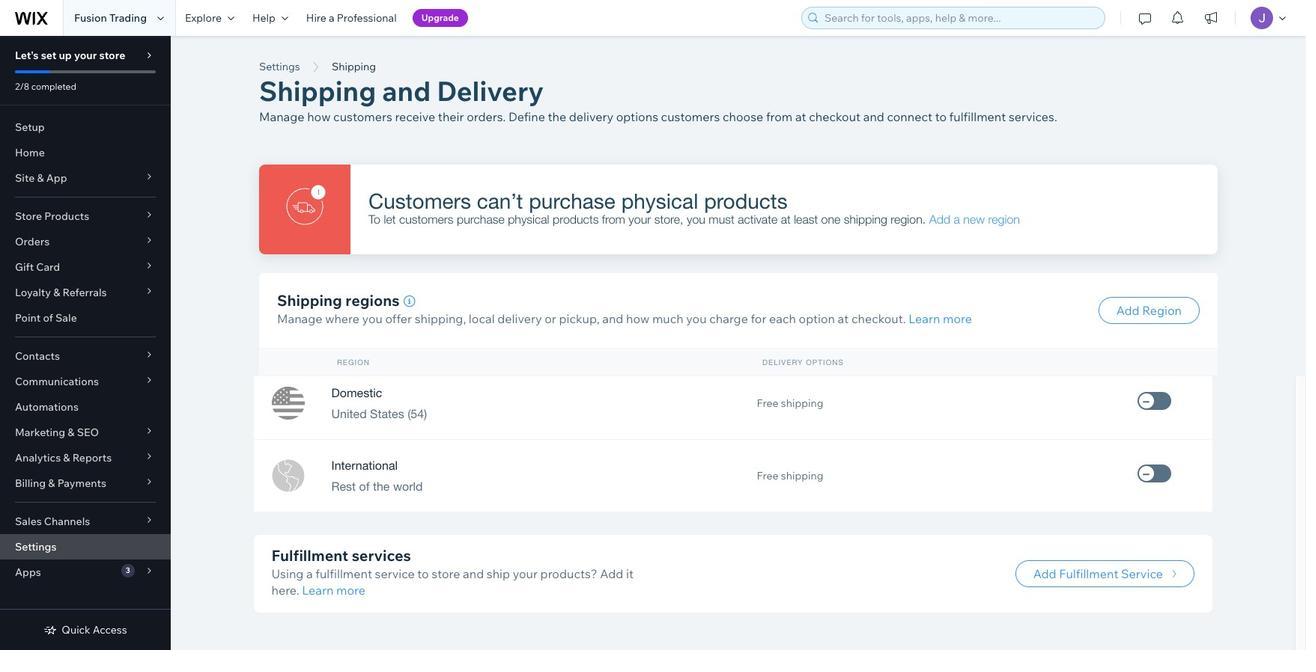 Task type: describe. For each thing, give the bounding box(es) containing it.
at for customers can't purchase physical products
[[781, 213, 791, 226]]

a for hire a professional
[[329, 11, 335, 25]]

automations link
[[0, 395, 171, 420]]

and right pickup,
[[602, 312, 623, 327]]

1 horizontal spatial products
[[704, 189, 788, 213]]

a for using a fulfillment service to store and ship your products? add it here.
[[306, 567, 313, 582]]

learn more
[[302, 584, 366, 599]]

contacts button
[[0, 344, 171, 369]]

orders
[[15, 235, 50, 249]]

or
[[545, 312, 556, 327]]

analytics & reports button
[[0, 446, 171, 471]]

one
[[821, 213, 841, 226]]

loyalty
[[15, 286, 51, 300]]

customers can't purchase physical products to let customers purchase physical products from your store, you must activate at least one shipping region. add a new region
[[369, 189, 1020, 226]]

services.
[[1009, 109, 1057, 124]]

access
[[93, 624, 127, 637]]

region
[[988, 213, 1020, 226]]

options
[[616, 109, 658, 124]]

charge
[[709, 312, 748, 327]]

card
[[36, 261, 60, 274]]

1 vertical spatial manage
[[277, 312, 322, 327]]

communications
[[15, 375, 99, 389]]

activate
[[738, 213, 778, 226]]

& for analytics
[[63, 452, 70, 465]]

home
[[15, 146, 45, 160]]

marketing & seo
[[15, 426, 99, 440]]

of inside sidebar element
[[43, 312, 53, 325]]

& for site
[[37, 172, 44, 185]]

2/8 completed
[[15, 81, 76, 92]]

must
[[709, 213, 735, 226]]

2/8
[[15, 81, 29, 92]]

manage where you offer shipping, local delivery or pickup, and how much you charge for each option at checkout. learn more
[[277, 312, 972, 327]]

gift card button
[[0, 255, 171, 280]]

communications button
[[0, 369, 171, 395]]

sales channels button
[[0, 509, 171, 535]]

setup link
[[0, 115, 171, 140]]

sidebar element
[[0, 36, 171, 651]]

0 horizontal spatial learn
[[302, 584, 334, 599]]

loyalty & referrals button
[[0, 280, 171, 306]]

1 horizontal spatial learn
[[909, 312, 940, 327]]

customers inside customers can't purchase physical products to let customers purchase physical products from your store, you must activate at least one shipping region. add a new region
[[399, 213, 454, 226]]

to
[[369, 213, 381, 226]]

fusion
[[74, 11, 107, 25]]

marketing
[[15, 426, 65, 440]]

fulfillment inside shipping and delivery manage how customers receive their orders. define the delivery options customers choose from at checkout and connect to fulfillment services.
[[949, 109, 1006, 124]]

from inside shipping and delivery manage how customers receive their orders. define the delivery options customers choose from at checkout and connect to fulfillment services.
[[766, 109, 793, 124]]

the inside international rest of the world
[[373, 480, 390, 494]]

pickup,
[[559, 312, 600, 327]]

fulfillment inside 'using a fulfillment service to store and ship your products? add it here.'
[[316, 567, 372, 582]]

delivery inside shipping and delivery manage how customers receive their orders. define the delivery options customers choose from at checkout and connect to fulfillment services.
[[569, 109, 614, 124]]

info tooltip image
[[403, 296, 415, 309]]

quick access button
[[44, 624, 127, 637]]

your inside sidebar element
[[74, 49, 97, 62]]

hire
[[306, 11, 326, 25]]

add fulfillment service button
[[1015, 561, 1194, 588]]

completed
[[31, 81, 76, 92]]

site & app
[[15, 172, 67, 185]]

store inside sidebar element
[[99, 49, 125, 62]]

shipping regions
[[277, 292, 400, 310]]

customers
[[369, 189, 471, 213]]

quick access
[[62, 624, 127, 637]]

up
[[59, 49, 72, 62]]

much
[[652, 312, 684, 327]]

analytics
[[15, 452, 61, 465]]

add inside button
[[1033, 567, 1057, 582]]

& for loyalty
[[53, 286, 60, 300]]

sale
[[55, 312, 77, 325]]

domestic
[[331, 386, 382, 400]]

home link
[[0, 140, 171, 166]]

define
[[509, 109, 545, 124]]

0 horizontal spatial customers
[[333, 109, 392, 124]]

hire a professional
[[306, 11, 397, 25]]

hire a professional link
[[297, 0, 406, 36]]

local
[[469, 312, 495, 327]]

explore
[[185, 11, 222, 25]]

channels
[[44, 515, 90, 529]]

delivery
[[437, 74, 544, 108]]

setup
[[15, 121, 45, 134]]

service
[[1121, 567, 1163, 582]]

free shipping for international rest of the world
[[757, 470, 823, 483]]

to inside shipping and delivery manage how customers receive their orders. define the delivery options customers choose from at checkout and connect to fulfillment services.
[[935, 109, 947, 124]]

help button
[[243, 0, 297, 36]]

ship
[[487, 567, 510, 582]]

fulfillment inside button
[[1059, 567, 1119, 582]]

options
[[806, 358, 844, 367]]

united
[[331, 407, 367, 421]]

service
[[375, 567, 415, 582]]

states
[[370, 407, 404, 421]]

and up "receive"
[[382, 74, 431, 108]]

store products
[[15, 210, 89, 223]]

rest
[[331, 480, 356, 494]]

free shipping for domestic united states (54)
[[757, 397, 823, 410]]

1 horizontal spatial settings link
[[252, 59, 308, 74]]

reports
[[72, 452, 112, 465]]

receive
[[395, 109, 435, 124]]

point of sale link
[[0, 306, 171, 331]]

you down the regions
[[362, 312, 383, 327]]

1 horizontal spatial physical
[[621, 189, 698, 213]]

upgrade button
[[412, 9, 468, 27]]

point
[[15, 312, 41, 325]]

learn more link for shipping
[[909, 312, 972, 327]]

your inside 'using a fulfillment service to store and ship your products? add it here.'
[[513, 567, 538, 582]]

1 vertical spatial how
[[626, 312, 650, 327]]

checkout
[[809, 109, 861, 124]]

least
[[794, 213, 818, 226]]

and left connect in the top of the page
[[863, 109, 884, 124]]

help
[[252, 11, 276, 25]]

and inside 'using a fulfillment service to store and ship your products? add it here.'
[[463, 567, 484, 582]]

billing & payments
[[15, 477, 106, 491]]

3
[[126, 566, 130, 576]]

let
[[384, 213, 396, 226]]

automations
[[15, 401, 79, 414]]

domestic united states (54)
[[331, 386, 427, 421]]

for
[[751, 312, 767, 327]]

add inside button
[[1116, 303, 1140, 318]]

1 horizontal spatial more
[[943, 312, 972, 327]]

Search for tools, apps, help & more... field
[[820, 7, 1100, 28]]

store inside 'using a fulfillment service to store and ship your products? add it here.'
[[432, 567, 460, 582]]

international rest of the world
[[331, 459, 423, 494]]

1 vertical spatial region
[[337, 358, 370, 367]]

add fulfillment service
[[1033, 567, 1163, 582]]



Task type: locate. For each thing, give the bounding box(es) containing it.
1 vertical spatial to
[[417, 567, 429, 582]]

and left "ship"
[[463, 567, 484, 582]]

from right 'choose'
[[766, 109, 793, 124]]

0 vertical spatial the
[[548, 109, 566, 124]]

& inside analytics & reports dropdown button
[[63, 452, 70, 465]]

free for domestic united states (54)
[[757, 397, 779, 410]]

store
[[15, 210, 42, 223]]

at left checkout
[[795, 109, 806, 124]]

0 horizontal spatial of
[[43, 312, 53, 325]]

to inside 'using a fulfillment service to store and ship your products? add it here.'
[[417, 567, 429, 582]]

1 vertical spatial free
[[757, 470, 779, 483]]

shipping down hire
[[259, 74, 376, 108]]

delivery left or
[[498, 312, 542, 327]]

0 vertical spatial shipping
[[332, 60, 376, 73]]

0 horizontal spatial region
[[337, 358, 370, 367]]

& inside the site & app popup button
[[37, 172, 44, 185]]

1 vertical spatial learn more link
[[302, 584, 366, 599]]

offer
[[385, 312, 412, 327]]

the inside shipping and delivery manage how customers receive their orders. define the delivery options customers choose from at checkout and connect to fulfillment services.
[[548, 109, 566, 124]]

store right service
[[432, 567, 460, 582]]

marketing & seo button
[[0, 420, 171, 446]]

shipping up where
[[277, 292, 342, 310]]

a
[[329, 11, 335, 25], [954, 213, 960, 226], [306, 567, 313, 582]]

your inside customers can't purchase physical products to let customers purchase physical products from your store, you must activate at least one shipping region. add a new region
[[629, 213, 651, 226]]

of left sale
[[43, 312, 53, 325]]

shipping for domestic united states (54)
[[781, 397, 823, 410]]

at right option
[[838, 312, 849, 327]]

1 horizontal spatial of
[[359, 480, 370, 494]]

at for manage where you offer shipping, local delivery or pickup, and how much you charge for each option at checkout.
[[838, 312, 849, 327]]

0 horizontal spatial physical
[[508, 213, 549, 226]]

1 vertical spatial fulfillment
[[316, 567, 372, 582]]

0 horizontal spatial the
[[373, 480, 390, 494]]

a right using at the bottom of page
[[306, 567, 313, 582]]

learn more link down fulfillment services
[[302, 584, 366, 599]]

customers left "receive"
[[333, 109, 392, 124]]

how inside shipping and delivery manage how customers receive their orders. define the delivery options customers choose from at checkout and connect to fulfillment services.
[[307, 109, 331, 124]]

shipping
[[332, 60, 376, 73], [259, 74, 376, 108], [277, 292, 342, 310]]

0 vertical spatial a
[[329, 11, 335, 25]]

store,
[[654, 213, 683, 226]]

at inside shipping and delivery manage how customers receive their orders. define the delivery options customers choose from at checkout and connect to fulfillment services.
[[795, 109, 806, 124]]

1 vertical spatial your
[[629, 213, 651, 226]]

2 vertical spatial shipping
[[277, 292, 342, 310]]

1 free from the top
[[757, 397, 779, 410]]

0 horizontal spatial fulfillment
[[272, 547, 348, 565]]

your right "ship"
[[513, 567, 538, 582]]

billing & payments button
[[0, 471, 171, 497]]

your left "store,"
[[629, 213, 651, 226]]

sales channels
[[15, 515, 90, 529]]

the right define
[[548, 109, 566, 124]]

shipping,
[[415, 312, 466, 327]]

0 horizontal spatial a
[[306, 567, 313, 582]]

1 horizontal spatial region
[[1142, 303, 1182, 318]]

& right billing
[[48, 477, 55, 491]]

0 vertical spatial manage
[[259, 109, 304, 124]]

products
[[44, 210, 89, 223]]

0 horizontal spatial how
[[307, 109, 331, 124]]

0 vertical spatial free
[[757, 397, 779, 410]]

1 vertical spatial a
[[954, 213, 960, 226]]

a inside customers can't purchase physical products to let customers purchase physical products from your store, you must activate at least one shipping region. add a new region
[[954, 213, 960, 226]]

manage
[[259, 109, 304, 124], [277, 312, 322, 327]]

shipping inside shipping and delivery manage how customers receive their orders. define the delivery options customers choose from at checkout and connect to fulfillment services.
[[259, 74, 376, 108]]

learn more link right 'checkout.'
[[909, 312, 972, 327]]

2 horizontal spatial at
[[838, 312, 849, 327]]

gift
[[15, 261, 34, 274]]

2 horizontal spatial a
[[954, 213, 960, 226]]

delivery left options
[[569, 109, 614, 124]]

purchase
[[529, 189, 616, 213], [457, 213, 505, 226]]

products?
[[540, 567, 597, 582]]

referrals
[[63, 286, 107, 300]]

you inside customers can't purchase physical products to let customers purchase physical products from your store, you must activate at least one shipping region. add a new region
[[687, 213, 705, 226]]

1 vertical spatial shipping
[[781, 397, 823, 410]]

fulfillment
[[949, 109, 1006, 124], [316, 567, 372, 582]]

a inside hire a professional link
[[329, 11, 335, 25]]

learn right 'checkout.'
[[909, 312, 940, 327]]

settings inside sidebar element
[[15, 541, 57, 554]]

1 horizontal spatial settings
[[259, 60, 300, 73]]

1 vertical spatial fulfillment
[[1059, 567, 1119, 582]]

quick
[[62, 624, 90, 637]]

a left new
[[954, 213, 960, 226]]

settings down sales
[[15, 541, 57, 554]]

1 horizontal spatial to
[[935, 109, 947, 124]]

0 vertical spatial to
[[935, 109, 947, 124]]

store
[[99, 49, 125, 62], [432, 567, 460, 582]]

add inside 'using a fulfillment service to store and ship your products? add it here.'
[[600, 567, 623, 582]]

add region button
[[1098, 297, 1200, 324]]

0 horizontal spatial to
[[417, 567, 429, 582]]

settings link down channels
[[0, 535, 171, 560]]

0 horizontal spatial products
[[553, 213, 599, 226]]

gift card
[[15, 261, 60, 274]]

fulfillment left "services."
[[949, 109, 1006, 124]]

0 vertical spatial more
[[943, 312, 972, 327]]

connect
[[887, 109, 933, 124]]

2 vertical spatial shipping
[[781, 470, 823, 483]]

1 vertical spatial free shipping
[[757, 470, 823, 483]]

0 vertical spatial delivery
[[569, 109, 614, 124]]

1 horizontal spatial store
[[432, 567, 460, 582]]

0 horizontal spatial more
[[336, 584, 366, 599]]

from left "store,"
[[602, 213, 625, 226]]

0 horizontal spatial purchase
[[457, 213, 505, 226]]

the
[[548, 109, 566, 124], [373, 480, 390, 494]]

0 vertical spatial settings
[[259, 60, 300, 73]]

of
[[43, 312, 53, 325], [359, 480, 370, 494]]

2 free from the top
[[757, 470, 779, 483]]

1 vertical spatial delivery
[[498, 312, 542, 327]]

free
[[757, 397, 779, 410], [757, 470, 779, 483]]

professional
[[337, 11, 397, 25]]

0 vertical spatial of
[[43, 312, 53, 325]]

you right much
[[686, 312, 707, 327]]

1 horizontal spatial the
[[548, 109, 566, 124]]

0 vertical spatial at
[[795, 109, 806, 124]]

point of sale
[[15, 312, 77, 325]]

0 vertical spatial fulfillment
[[272, 547, 348, 565]]

each
[[769, 312, 796, 327]]

2 vertical spatial a
[[306, 567, 313, 582]]

site
[[15, 172, 35, 185]]

1 horizontal spatial your
[[513, 567, 538, 582]]

where
[[325, 312, 360, 327]]

2 free shipping from the top
[[757, 470, 823, 483]]

store products button
[[0, 204, 171, 229]]

1 vertical spatial from
[[602, 213, 625, 226]]

1 horizontal spatial at
[[795, 109, 806, 124]]

2 vertical spatial at
[[838, 312, 849, 327]]

& right site on the top left of page
[[37, 172, 44, 185]]

payments
[[57, 477, 106, 491]]

1 horizontal spatial learn more link
[[909, 312, 972, 327]]

0 horizontal spatial from
[[602, 213, 625, 226]]

1 horizontal spatial from
[[766, 109, 793, 124]]

fulfillment services
[[272, 547, 411, 565]]

1 vertical spatial more
[[336, 584, 366, 599]]

0 vertical spatial region
[[1142, 303, 1182, 318]]

shipping for international rest of the world
[[781, 470, 823, 483]]

1 vertical spatial of
[[359, 480, 370, 494]]

at inside customers can't purchase physical products to let customers purchase physical products from your store, you must activate at least one shipping region. add a new region
[[781, 213, 791, 226]]

upgrade
[[421, 12, 459, 23]]

1 vertical spatial settings
[[15, 541, 57, 554]]

1 horizontal spatial fulfillment
[[1059, 567, 1119, 582]]

settings down help button
[[259, 60, 300, 73]]

world
[[393, 480, 423, 494]]

seo
[[77, 426, 99, 440]]

using a fulfillment service to store and ship your products? add it here.
[[272, 567, 634, 599]]

shipping for regions
[[277, 292, 342, 310]]

0 horizontal spatial your
[[74, 49, 97, 62]]

& left seo
[[68, 426, 75, 440]]

international
[[331, 459, 398, 473]]

0 vertical spatial from
[[766, 109, 793, 124]]

& for marketing
[[68, 426, 75, 440]]

& for billing
[[48, 477, 55, 491]]

0 vertical spatial how
[[307, 109, 331, 124]]

0 vertical spatial learn more link
[[909, 312, 972, 327]]

can't
[[477, 189, 523, 213]]

checkout.
[[852, 312, 906, 327]]

option
[[799, 312, 835, 327]]

0 horizontal spatial store
[[99, 49, 125, 62]]

at left least
[[781, 213, 791, 226]]

& inside loyalty & referrals popup button
[[53, 286, 60, 300]]

shipping for and
[[259, 74, 376, 108]]

1 vertical spatial learn
[[302, 584, 334, 599]]

1 vertical spatial the
[[373, 480, 390, 494]]

0 vertical spatial free shipping
[[757, 397, 823, 410]]

it
[[626, 567, 634, 582]]

contacts
[[15, 350, 60, 363]]

store down the fusion trading
[[99, 49, 125, 62]]

region inside button
[[1142, 303, 1182, 318]]

(54)
[[408, 407, 427, 421]]

app
[[46, 172, 67, 185]]

1 horizontal spatial purchase
[[529, 189, 616, 213]]

let's
[[15, 49, 39, 62]]

1 vertical spatial settings link
[[0, 535, 171, 560]]

1 horizontal spatial delivery
[[569, 109, 614, 124]]

the left world
[[373, 480, 390, 494]]

0 horizontal spatial at
[[781, 213, 791, 226]]

set
[[41, 49, 56, 62]]

using
[[272, 567, 304, 582]]

a right hire
[[329, 11, 335, 25]]

of inside international rest of the world
[[359, 480, 370, 494]]

0 vertical spatial settings link
[[252, 59, 308, 74]]

1 horizontal spatial fulfillment
[[949, 109, 1006, 124]]

here.
[[272, 584, 299, 599]]

0 vertical spatial shipping
[[844, 213, 887, 226]]

1 vertical spatial shipping
[[259, 74, 376, 108]]

0 horizontal spatial delivery
[[498, 312, 542, 327]]

of right rest on the bottom
[[359, 480, 370, 494]]

to right service
[[417, 567, 429, 582]]

0 vertical spatial fulfillment
[[949, 109, 1006, 124]]

settings link down help button
[[252, 59, 308, 74]]

manage inside shipping and delivery manage how customers receive their orders. define the delivery options customers choose from at checkout and connect to fulfillment services.
[[259, 109, 304, 124]]

0 horizontal spatial learn more link
[[302, 584, 366, 599]]

customers right "let"
[[399, 213, 454, 226]]

& inside billing & payments 'dropdown button'
[[48, 477, 55, 491]]

0 vertical spatial learn
[[909, 312, 940, 327]]

1 vertical spatial at
[[781, 213, 791, 226]]

from inside customers can't purchase physical products to let customers purchase physical products from your store, you must activate at least one shipping region. add a new region
[[602, 213, 625, 226]]

site & app button
[[0, 166, 171, 191]]

learn right here.
[[302, 584, 334, 599]]

fulfillment down fulfillment services
[[316, 567, 372, 582]]

region
[[1142, 303, 1182, 318], [337, 358, 370, 367]]

to right connect in the top of the page
[[935, 109, 947, 124]]

you left must
[[687, 213, 705, 226]]

1 free shipping from the top
[[757, 397, 823, 410]]

2 vertical spatial your
[[513, 567, 538, 582]]

shipping
[[844, 213, 887, 226], [781, 397, 823, 410], [781, 470, 823, 483]]

2 horizontal spatial customers
[[661, 109, 720, 124]]

2 horizontal spatial your
[[629, 213, 651, 226]]

fulfillment left the service
[[1059, 567, 1119, 582]]

1 horizontal spatial customers
[[399, 213, 454, 226]]

free shipping
[[757, 397, 823, 410], [757, 470, 823, 483]]

your right "up"
[[74, 49, 97, 62]]

0 horizontal spatial settings
[[15, 541, 57, 554]]

customers left 'choose'
[[661, 109, 720, 124]]

fulfillment up using at the bottom of page
[[272, 547, 348, 565]]

0 horizontal spatial settings link
[[0, 535, 171, 560]]

0 vertical spatial your
[[74, 49, 97, 62]]

learn
[[909, 312, 940, 327], [302, 584, 334, 599]]

free for international rest of the world
[[757, 470, 779, 483]]

fulfillment
[[272, 547, 348, 565], [1059, 567, 1119, 582]]

0 horizontal spatial fulfillment
[[316, 567, 372, 582]]

billing
[[15, 477, 46, 491]]

add inside customers can't purchase physical products to let customers purchase physical products from your store, you must activate at least one shipping region. add a new region
[[929, 213, 951, 226]]

learn more link for shipping and delivery
[[302, 584, 366, 599]]

1 horizontal spatial a
[[329, 11, 335, 25]]

services
[[352, 547, 411, 565]]

& left reports
[[63, 452, 70, 465]]

shipping inside customers can't purchase physical products to let customers purchase physical products from your store, you must activate at least one shipping region. add a new region
[[844, 213, 887, 226]]

& inside marketing & seo dropdown button
[[68, 426, 75, 440]]

at
[[795, 109, 806, 124], [781, 213, 791, 226], [838, 312, 849, 327]]

1 horizontal spatial how
[[626, 312, 650, 327]]

orders.
[[467, 109, 506, 124]]

a inside 'using a fulfillment service to store and ship your products? add it here.'
[[306, 567, 313, 582]]

1 vertical spatial store
[[432, 567, 460, 582]]

shipping down the hire a professional
[[332, 60, 376, 73]]

&
[[37, 172, 44, 185], [53, 286, 60, 300], [68, 426, 75, 440], [63, 452, 70, 465], [48, 477, 55, 491]]

learn more link
[[909, 312, 972, 327], [302, 584, 366, 599]]

regions
[[345, 292, 400, 310]]

& right loyalty
[[53, 286, 60, 300]]

0 vertical spatial store
[[99, 49, 125, 62]]



Task type: vqa. For each thing, say whether or not it's contained in the screenshot.
catalog. at the right
no



